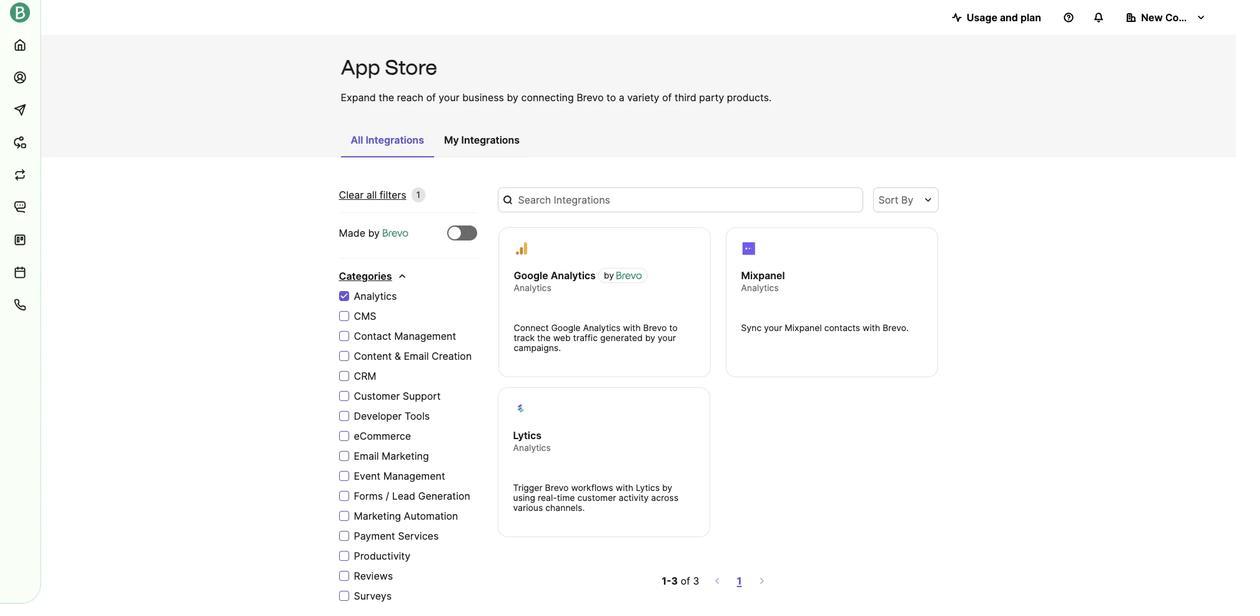 Task type: vqa. For each thing, say whether or not it's contained in the screenshot.
the Company on the top of the page
yes



Task type: describe. For each thing, give the bounding box(es) containing it.
by inside the connect google analytics with brevo to track the web traffic generated by your campaigns.
[[645, 332, 655, 343]]

1 button
[[735, 572, 744, 590]]

0 vertical spatial the
[[379, 91, 394, 104]]

company
[[1166, 11, 1212, 24]]

my
[[444, 134, 459, 146]]

made by
[[339, 227, 383, 239]]

across
[[651, 492, 679, 503]]

usage and plan button
[[942, 5, 1051, 30]]

clear all filters
[[339, 189, 406, 201]]

usage
[[967, 11, 998, 24]]

party
[[699, 91, 724, 104]]

brevo.
[[883, 322, 909, 333]]

by
[[902, 194, 914, 206]]

services
[[398, 530, 439, 542]]

clear all filters link
[[339, 187, 406, 202]]

mixpanel analytics
[[741, 269, 785, 293]]

integrations for my integrations
[[461, 134, 520, 146]]

using
[[513, 492, 535, 503]]

1 inside button
[[737, 575, 742, 587]]

connect google analytics with brevo to track the web traffic generated by your campaigns.
[[514, 322, 678, 353]]

workflows
[[571, 482, 613, 493]]

tab list containing all integrations
[[341, 127, 530, 157]]

plan
[[1021, 11, 1041, 24]]

all
[[351, 134, 363, 146]]

developer
[[354, 410, 402, 422]]

my integrations link
[[434, 127, 530, 156]]

support
[[403, 390, 441, 402]]

business
[[462, 91, 504, 104]]

my integrations
[[444, 134, 520, 146]]

&
[[395, 350, 401, 362]]

to inside the connect google analytics with brevo to track the web traffic generated by your campaigns.
[[669, 322, 678, 333]]

app
[[341, 56, 380, 79]]

categories link
[[339, 269, 407, 284]]

campaigns.
[[514, 342, 561, 353]]

marketing automation
[[354, 510, 458, 522]]

0 vertical spatial marketing
[[382, 450, 429, 462]]

sort by
[[879, 194, 914, 206]]

creation
[[432, 350, 472, 362]]

new company
[[1141, 11, 1212, 24]]

generation
[[418, 490, 470, 502]]

and
[[1000, 11, 1018, 24]]

analytics inside mixpanel analytics
[[741, 282, 779, 293]]

developer tools
[[354, 410, 430, 422]]

management for event management
[[383, 470, 445, 482]]

mixpanel logo image
[[742, 242, 756, 256]]

Search Integrations search field
[[498, 187, 864, 212]]

the inside the connect google analytics with brevo to track the web traffic generated by your campaigns.
[[537, 332, 551, 343]]

surveys
[[354, 590, 392, 602]]

generated
[[600, 332, 643, 343]]

lytics analytics
[[513, 429, 551, 453]]

real-
[[538, 492, 557, 503]]

2 3 from the left
[[693, 575, 700, 587]]

0 horizontal spatial to
[[607, 91, 616, 104]]

customer
[[354, 390, 400, 402]]

store
[[385, 56, 437, 79]]

with for trigger brevo workflows with lytics by using real-time customer activity across various channels.
[[616, 482, 633, 493]]

expand the reach of your business by connecting brevo to a variety of third party products.
[[341, 91, 772, 104]]

categories
[[339, 270, 392, 282]]

trigger brevo workflows with lytics by using real-time customer activity across various channels.
[[513, 482, 679, 513]]

1 horizontal spatial of
[[662, 91, 672, 104]]

2 horizontal spatial your
[[764, 322, 782, 333]]

usage and plan
[[967, 11, 1041, 24]]

third
[[675, 91, 696, 104]]

content & email creation
[[354, 350, 472, 362]]

crm
[[354, 370, 376, 382]]

0 horizontal spatial of
[[426, 91, 436, 104]]

1-
[[662, 575, 671, 587]]

forms
[[354, 490, 383, 502]]

0 horizontal spatial your
[[439, 91, 460, 104]]

connect
[[514, 322, 549, 333]]

customer
[[577, 492, 616, 503]]

payment services
[[354, 530, 439, 542]]

activity
[[619, 492, 649, 503]]

google analytics logo image
[[514, 242, 528, 256]]

contacts
[[824, 322, 860, 333]]

lytics inside trigger brevo workflows with lytics by using real-time customer activity across various channels.
[[636, 482, 660, 493]]

a
[[619, 91, 625, 104]]

channels.
[[546, 502, 585, 513]]

all
[[367, 189, 377, 201]]

time
[[557, 492, 575, 503]]

various
[[513, 502, 543, 513]]

google analytics
[[514, 269, 596, 282]]



Task type: locate. For each thing, give the bounding box(es) containing it.
contact management
[[354, 330, 456, 342]]

of right 1-
[[681, 575, 690, 587]]

customer support
[[354, 390, 441, 402]]

to
[[607, 91, 616, 104], [669, 322, 678, 333]]

marketing
[[382, 450, 429, 462], [354, 510, 401, 522]]

3
[[671, 575, 678, 587], [693, 575, 700, 587]]

1 horizontal spatial google
[[551, 322, 581, 333]]

to left a
[[607, 91, 616, 104]]

0 vertical spatial email
[[404, 350, 429, 362]]

marketing up event management
[[382, 450, 429, 462]]

2 horizontal spatial of
[[681, 575, 690, 587]]

integrations
[[366, 134, 424, 146], [461, 134, 520, 146]]

tools
[[405, 410, 430, 422]]

sort
[[879, 194, 899, 206]]

1 right 1-3 of 3
[[737, 575, 742, 587]]

brevo
[[577, 91, 604, 104], [643, 322, 667, 333], [545, 482, 569, 493]]

mixpanel down the mixpanel logo
[[741, 269, 785, 282]]

lead
[[392, 490, 415, 502]]

0 horizontal spatial lytics
[[513, 429, 542, 442]]

0 horizontal spatial email
[[354, 450, 379, 462]]

1 vertical spatial management
[[383, 470, 445, 482]]

your
[[439, 91, 460, 104], [764, 322, 782, 333], [658, 332, 676, 343]]

products.
[[727, 91, 772, 104]]

lytics
[[513, 429, 542, 442], [636, 482, 660, 493]]

with
[[623, 322, 641, 333], [863, 322, 880, 333], [616, 482, 633, 493]]

0 horizontal spatial 1
[[416, 189, 421, 200]]

the left reach
[[379, 91, 394, 104]]

integrations for all integrations
[[366, 134, 424, 146]]

/
[[386, 490, 389, 502]]

0 vertical spatial management
[[394, 330, 456, 342]]

your inside the connect google analytics with brevo to track the web traffic generated by your campaigns.
[[658, 332, 676, 343]]

expand
[[341, 91, 376, 104]]

event management
[[354, 470, 445, 482]]

brevo left a
[[577, 91, 604, 104]]

email
[[404, 350, 429, 362], [354, 450, 379, 462]]

by right google analytics
[[604, 270, 614, 281]]

google down google analytics logo
[[514, 269, 548, 282]]

with left brevo.
[[863, 322, 880, 333]]

1 vertical spatial email
[[354, 450, 379, 462]]

clear
[[339, 189, 364, 201]]

1 vertical spatial mixpanel
[[785, 322, 822, 333]]

1 horizontal spatial 3
[[693, 575, 700, 587]]

analytics
[[551, 269, 596, 282], [514, 282, 551, 293], [741, 282, 779, 293], [354, 290, 397, 302], [583, 322, 621, 333], [513, 442, 551, 453]]

mixpanel left contacts
[[785, 322, 822, 333]]

0 horizontal spatial google
[[514, 269, 548, 282]]

1 horizontal spatial your
[[658, 332, 676, 343]]

of right reach
[[426, 91, 436, 104]]

all integrations
[[351, 134, 424, 146]]

brevo right generated
[[643, 322, 667, 333]]

0 vertical spatial mixpanel
[[741, 269, 785, 282]]

1 vertical spatial marketing
[[354, 510, 401, 522]]

2 horizontal spatial brevo
[[643, 322, 667, 333]]

app store
[[341, 56, 437, 79]]

with right the 'traffic'
[[623, 322, 641, 333]]

lytics right 'customer'
[[636, 482, 660, 493]]

management for contact management
[[394, 330, 456, 342]]

0 vertical spatial brevo
[[577, 91, 604, 104]]

payment
[[354, 530, 395, 542]]

lytics inside the lytics analytics
[[513, 429, 542, 442]]

sort by button
[[874, 187, 939, 212]]

1 vertical spatial 1
[[737, 575, 742, 587]]

0 vertical spatial lytics
[[513, 429, 542, 442]]

2 vertical spatial brevo
[[545, 482, 569, 493]]

with for connect google analytics with brevo to track the web traffic generated by your campaigns.
[[623, 322, 641, 333]]

your right generated
[[658, 332, 676, 343]]

by inside trigger brevo workflows with lytics by using real-time customer activity across various channels.
[[662, 482, 672, 493]]

0 horizontal spatial integrations
[[366, 134, 424, 146]]

productivity
[[354, 550, 411, 562]]

integrations right all on the left top of page
[[366, 134, 424, 146]]

made
[[339, 227, 365, 239]]

brevo inside the connect google analytics with brevo to track the web traffic generated by your campaigns.
[[643, 322, 667, 333]]

1 horizontal spatial brevo
[[577, 91, 604, 104]]

1 horizontal spatial to
[[669, 322, 678, 333]]

content
[[354, 350, 392, 362]]

variety
[[627, 91, 660, 104]]

management
[[394, 330, 456, 342], [383, 470, 445, 482]]

reviews
[[354, 570, 393, 582]]

marketing up payment
[[354, 510, 401, 522]]

sync
[[741, 322, 762, 333]]

by right made
[[368, 227, 380, 239]]

your left 'business'
[[439, 91, 460, 104]]

your right sync
[[764, 322, 782, 333]]

trigger
[[513, 482, 543, 493]]

1-3 of 3
[[662, 575, 700, 587]]

with inside trigger brevo workflows with lytics by using real-time customer activity across various channels.
[[616, 482, 633, 493]]

with inside the connect google analytics with brevo to track the web traffic generated by your campaigns.
[[623, 322, 641, 333]]

mixpanel
[[741, 269, 785, 282], [785, 322, 822, 333]]

1 vertical spatial to
[[669, 322, 678, 333]]

by right 'business'
[[507, 91, 519, 104]]

filters
[[380, 189, 406, 201]]

brevo inside trigger brevo workflows with lytics by using real-time customer activity across various channels.
[[545, 482, 569, 493]]

0 horizontal spatial brevo
[[545, 482, 569, 493]]

0 horizontal spatial 3
[[671, 575, 678, 587]]

forms / lead generation
[[354, 490, 470, 502]]

1 integrations from the left
[[366, 134, 424, 146]]

management up forms / lead generation
[[383, 470, 445, 482]]

1 vertical spatial brevo
[[643, 322, 667, 333]]

1 vertical spatial google
[[551, 322, 581, 333]]

2 integrations from the left
[[461, 134, 520, 146]]

lytics down the lytics logo
[[513, 429, 542, 442]]

None checkbox
[[447, 226, 477, 241]]

1 horizontal spatial lytics
[[636, 482, 660, 493]]

google inside the connect google analytics with brevo to track the web traffic generated by your campaigns.
[[551, 322, 581, 333]]

connecting
[[521, 91, 574, 104]]

analytics inside the connect google analytics with brevo to track the web traffic generated by your campaigns.
[[583, 322, 621, 333]]

traffic
[[573, 332, 598, 343]]

contact
[[354, 330, 391, 342]]

1 horizontal spatial the
[[537, 332, 551, 343]]

web
[[553, 332, 571, 343]]

all integrations link
[[341, 127, 434, 157]]

with right workflows
[[616, 482, 633, 493]]

0 vertical spatial 1
[[416, 189, 421, 200]]

1 vertical spatial the
[[537, 332, 551, 343]]

by right generated
[[645, 332, 655, 343]]

ecommerce
[[354, 430, 411, 442]]

reach
[[397, 91, 424, 104]]

email right &
[[404, 350, 429, 362]]

of
[[426, 91, 436, 104], [662, 91, 672, 104], [681, 575, 690, 587]]

by right activity on the right of page
[[662, 482, 672, 493]]

automation
[[404, 510, 458, 522]]

sync your mixpanel contacts with brevo.
[[741, 322, 909, 333]]

track
[[514, 332, 535, 343]]

lytics logo image
[[514, 402, 528, 415]]

brevo up channels.
[[545, 482, 569, 493]]

1 right filters
[[416, 189, 421, 200]]

0 vertical spatial to
[[607, 91, 616, 104]]

1 horizontal spatial 1
[[737, 575, 742, 587]]

1 3 from the left
[[671, 575, 678, 587]]

tab list
[[341, 127, 530, 157]]

event
[[354, 470, 381, 482]]

email up event
[[354, 450, 379, 462]]

cms
[[354, 310, 376, 322]]

management up content & email creation
[[394, 330, 456, 342]]

1 vertical spatial lytics
[[636, 482, 660, 493]]

0 horizontal spatial the
[[379, 91, 394, 104]]

0 vertical spatial google
[[514, 269, 548, 282]]

1 horizontal spatial email
[[404, 350, 429, 362]]

integrations right the my
[[461, 134, 520, 146]]

to right generated
[[669, 322, 678, 333]]

new company button
[[1116, 5, 1216, 30]]

google right connect
[[551, 322, 581, 333]]

the left web
[[537, 332, 551, 343]]

the
[[379, 91, 394, 104], [537, 332, 551, 343]]

email marketing
[[354, 450, 429, 462]]

1 horizontal spatial integrations
[[461, 134, 520, 146]]

of left "third"
[[662, 91, 672, 104]]

new
[[1141, 11, 1163, 24]]



